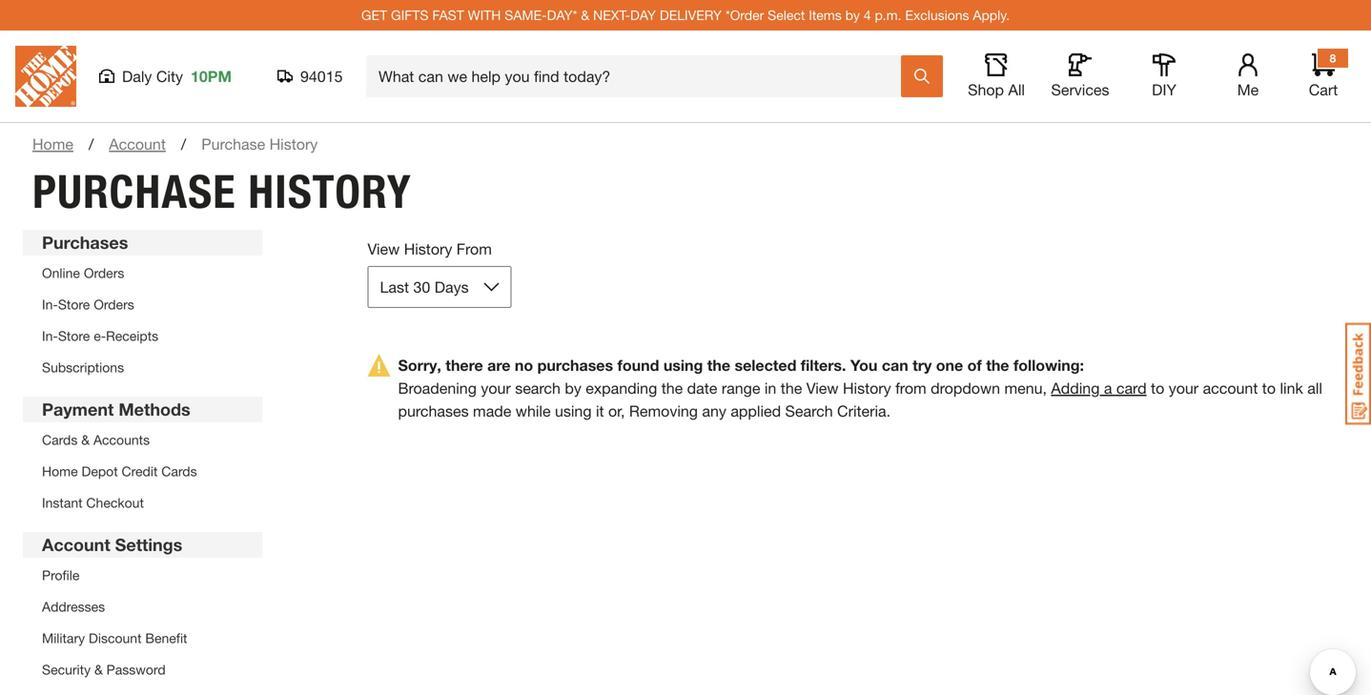 Task type: locate. For each thing, give the bounding box(es) containing it.
delivery
[[660, 7, 722, 23]]

by right search
[[565, 379, 581, 397]]

the up removing
[[661, 379, 683, 397]]

1 vertical spatial store
[[58, 328, 90, 344]]

to
[[1151, 379, 1164, 397], [1262, 379, 1276, 397]]

filters.
[[801, 356, 846, 374]]

0 horizontal spatial view
[[368, 240, 400, 258]]

1 vertical spatial purchases
[[398, 402, 469, 420]]

the
[[707, 356, 730, 374], [986, 356, 1009, 374], [661, 379, 683, 397], [781, 379, 802, 397]]

orders up in-store orders link
[[84, 265, 124, 281]]

1 horizontal spatial your
[[1169, 379, 1199, 397]]

1 vertical spatial in-
[[42, 328, 58, 344]]

from
[[457, 240, 492, 258]]

history
[[269, 135, 318, 153], [248, 164, 412, 219], [404, 240, 452, 258], [843, 379, 891, 397]]

8
[[1330, 51, 1336, 65]]

1 horizontal spatial view
[[806, 379, 839, 397]]

1 horizontal spatial &
[[94, 662, 103, 677]]

1 store from the top
[[58, 297, 90, 312]]

your
[[481, 379, 511, 397], [1169, 379, 1199, 397]]

purchase history
[[201, 135, 318, 153], [32, 164, 412, 219]]

online
[[42, 265, 80, 281]]

0 vertical spatial view
[[368, 240, 400, 258]]

1 your from the left
[[481, 379, 511, 397]]

0 vertical spatial cards
[[42, 432, 78, 448]]

in-store orders
[[42, 297, 134, 312]]

2 vertical spatial &
[[94, 662, 103, 677]]

cards & accounts
[[42, 432, 150, 448]]

accounts
[[93, 432, 150, 448]]

made
[[473, 402, 511, 420]]

& right security at bottom left
[[94, 662, 103, 677]]

1 horizontal spatial /
[[181, 135, 186, 153]]

by left 4
[[845, 7, 860, 23]]

0 vertical spatial store
[[58, 297, 90, 312]]

*order
[[725, 7, 764, 23]]

depot
[[82, 463, 118, 479]]

& for accounts
[[81, 432, 90, 448]]

view history from
[[368, 240, 492, 258]]

& down payment
[[81, 432, 90, 448]]

1 horizontal spatial using
[[663, 356, 703, 374]]

home link
[[32, 133, 73, 155]]

diy button
[[1134, 53, 1195, 99]]

in- up subscriptions
[[42, 328, 58, 344]]

home up instant
[[42, 463, 78, 479]]

subscriptions
[[42, 359, 124, 375]]

in-
[[42, 297, 58, 312], [42, 328, 58, 344]]

all
[[1008, 81, 1025, 99]]

day
[[630, 7, 656, 23]]

/ right account link
[[181, 135, 186, 153]]

2 / from the left
[[181, 135, 186, 153]]

2 horizontal spatial &
[[581, 7, 589, 23]]

select
[[768, 7, 805, 23]]

1 horizontal spatial by
[[845, 7, 860, 23]]

0 horizontal spatial purchases
[[398, 402, 469, 420]]

0 vertical spatial home
[[32, 135, 73, 153]]

range
[[722, 379, 760, 397]]

0 vertical spatial in-
[[42, 297, 58, 312]]

home down "the home depot logo"
[[32, 135, 73, 153]]

in- for in-store e-receipts
[[42, 328, 58, 344]]

your left the account
[[1169, 379, 1199, 397]]

cards
[[42, 432, 78, 448], [161, 463, 197, 479]]

purchase
[[201, 135, 265, 153], [32, 164, 236, 219]]

0 horizontal spatial to
[[1151, 379, 1164, 397]]

shop all
[[968, 81, 1025, 99]]

/
[[89, 135, 94, 153], [181, 135, 186, 153]]

30
[[413, 278, 430, 296]]

services button
[[1050, 53, 1111, 99]]

1 vertical spatial account
[[42, 534, 110, 555]]

broadening
[[398, 379, 477, 397]]

by
[[845, 7, 860, 23], [565, 379, 581, 397]]

the up date
[[707, 356, 730, 374]]

purchase down account link
[[32, 164, 236, 219]]

addresses link
[[42, 599, 105, 615]]

1 horizontal spatial to
[[1262, 379, 1276, 397]]

home for home depot credit cards
[[42, 463, 78, 479]]

0 vertical spatial account
[[109, 135, 166, 153]]

sorry,
[[398, 356, 441, 374]]

2 in- from the top
[[42, 328, 58, 344]]

settings
[[115, 534, 182, 555]]

0 horizontal spatial using
[[555, 402, 592, 420]]

0 horizontal spatial your
[[481, 379, 511, 397]]

your down are at bottom left
[[481, 379, 511, 397]]

p.m.
[[875, 7, 902, 23]]

1 vertical spatial using
[[555, 402, 592, 420]]

account for account
[[109, 135, 166, 153]]

military
[[42, 630, 85, 646]]

instant
[[42, 495, 83, 511]]

store for e-
[[58, 328, 90, 344]]

home depot credit cards link
[[42, 463, 197, 479]]

0 vertical spatial &
[[581, 7, 589, 23]]

addresses
[[42, 599, 105, 615]]

to left link
[[1262, 379, 1276, 397]]

0 vertical spatial using
[[663, 356, 703, 374]]

0 horizontal spatial by
[[565, 379, 581, 397]]

instant checkout link
[[42, 495, 144, 511]]

there
[[446, 356, 483, 374]]

using
[[663, 356, 703, 374], [555, 402, 592, 420]]

1 vertical spatial home
[[42, 463, 78, 479]]

0 horizontal spatial cards
[[42, 432, 78, 448]]

Last 30 Days button
[[368, 266, 512, 308]]

in- down the online at the top left
[[42, 297, 58, 312]]

gifts
[[391, 7, 429, 23]]

1 vertical spatial purchase history
[[32, 164, 412, 219]]

days
[[435, 278, 469, 296]]

are
[[487, 356, 511, 374]]

/ right home link
[[89, 135, 94, 153]]

0 vertical spatial purchase history
[[201, 135, 318, 153]]

search
[[515, 379, 561, 397]]

purchases
[[537, 356, 613, 374], [398, 402, 469, 420]]

purchase down "10pm"
[[201, 135, 265, 153]]

store left e-
[[58, 328, 90, 344]]

can
[[882, 356, 908, 374]]

account
[[1203, 379, 1258, 397]]

2 your from the left
[[1169, 379, 1199, 397]]

What can we help you find today? search field
[[379, 56, 900, 96]]

to your account to link all purchases made while using it or, removing any applied search criteria.
[[398, 379, 1322, 420]]

1 horizontal spatial cards
[[161, 463, 197, 479]]

cards down payment
[[42, 432, 78, 448]]

4
[[864, 7, 871, 23]]

any
[[702, 402, 726, 420]]

sorry, there are no purchases found using the selected filters. you can try one of the following:
[[398, 356, 1084, 374]]

1 vertical spatial purchase
[[32, 164, 236, 219]]

1 horizontal spatial purchases
[[537, 356, 613, 374]]

to right card
[[1151, 379, 1164, 397]]

purchases up search
[[537, 356, 613, 374]]

view
[[368, 240, 400, 258], [806, 379, 839, 397]]

using left it
[[555, 402, 592, 420]]

store down online orders link
[[58, 297, 90, 312]]

account up profile link
[[42, 534, 110, 555]]

1 vertical spatial cards
[[161, 463, 197, 479]]

1 vertical spatial &
[[81, 432, 90, 448]]

store
[[58, 297, 90, 312], [58, 328, 90, 344]]

& right day* on the left
[[581, 7, 589, 23]]

2 store from the top
[[58, 328, 90, 344]]

while
[[516, 402, 551, 420]]

view up last
[[368, 240, 400, 258]]

0 vertical spatial purchase
[[201, 135, 265, 153]]

the home depot logo image
[[15, 46, 76, 107]]

home for home
[[32, 135, 73, 153]]

your inside to your account to link all purchases made while using it or, removing any applied search criteria.
[[1169, 379, 1199, 397]]

feedback link image
[[1345, 322, 1371, 425]]

daly city 10pm
[[122, 67, 232, 85]]

a
[[1104, 379, 1112, 397]]

orders up in-store e-receipts
[[94, 297, 134, 312]]

1 vertical spatial by
[[565, 379, 581, 397]]

using up date
[[663, 356, 703, 374]]

cards right credit
[[161, 463, 197, 479]]

applied
[[731, 402, 781, 420]]

1 in- from the top
[[42, 297, 58, 312]]

0 horizontal spatial /
[[89, 135, 94, 153]]

instant checkout
[[42, 495, 144, 511]]

purchases down broadening
[[398, 402, 469, 420]]

0 horizontal spatial &
[[81, 432, 90, 448]]

& for password
[[94, 662, 103, 677]]

view down filters.
[[806, 379, 839, 397]]

apply.
[[973, 7, 1010, 23]]

account down the daly
[[109, 135, 166, 153]]



Task type: describe. For each thing, give the bounding box(es) containing it.
me button
[[1218, 53, 1279, 99]]

following:
[[1013, 356, 1084, 374]]

try
[[913, 356, 932, 374]]

from
[[895, 379, 926, 397]]

store for orders
[[58, 297, 90, 312]]

daly
[[122, 67, 152, 85]]

subscriptions link
[[42, 359, 124, 375]]

payment methods
[[42, 399, 190, 420]]

it
[[596, 402, 604, 420]]

fast
[[432, 7, 464, 23]]

one
[[936, 356, 963, 374]]

card
[[1116, 379, 1147, 397]]

profile link
[[42, 567, 80, 583]]

0 vertical spatial by
[[845, 7, 860, 23]]

your for to
[[1169, 379, 1199, 397]]

purchases
[[42, 232, 128, 253]]

no
[[515, 356, 533, 374]]

the right in
[[781, 379, 802, 397]]

broadening your search by expanding the date range in the view history from dropdown menu, adding a card
[[398, 379, 1147, 397]]

in-store e-receipts
[[42, 328, 158, 344]]

shop
[[968, 81, 1004, 99]]

found
[[617, 356, 659, 374]]

checkout
[[86, 495, 144, 511]]

last 30 days
[[380, 278, 469, 296]]

your for broadening
[[481, 379, 511, 397]]

get gifts fast with same-day* & next-day delivery *order select items by 4 p.m. exclusions apply.
[[361, 7, 1010, 23]]

city
[[156, 67, 183, 85]]

me
[[1237, 81, 1259, 99]]

2 to from the left
[[1262, 379, 1276, 397]]

items
[[809, 7, 842, 23]]

online orders
[[42, 265, 124, 281]]

94015 button
[[277, 67, 343, 86]]

online orders link
[[42, 265, 124, 281]]

0 vertical spatial orders
[[84, 265, 124, 281]]

1 to from the left
[[1151, 379, 1164, 397]]

1 / from the left
[[89, 135, 94, 153]]

expanding
[[586, 379, 657, 397]]

security & password link
[[42, 662, 166, 677]]

diy
[[1152, 81, 1176, 99]]

credit
[[122, 463, 158, 479]]

purchases inside to your account to link all purchases made while using it or, removing any applied search criteria.
[[398, 402, 469, 420]]

exclusions
[[905, 7, 969, 23]]

using inside to your account to link all purchases made while using it or, removing any applied search criteria.
[[555, 402, 592, 420]]

menu,
[[1004, 379, 1047, 397]]

shop all button
[[966, 53, 1027, 99]]

benefit
[[145, 630, 187, 646]]

criteria.
[[837, 402, 891, 420]]

account settings
[[42, 534, 182, 555]]

or,
[[608, 402, 625, 420]]

in-store orders link
[[42, 297, 134, 312]]

search
[[785, 402, 833, 420]]

1 vertical spatial view
[[806, 379, 839, 397]]

the right of
[[986, 356, 1009, 374]]

you
[[850, 356, 878, 374]]

cards & accounts link
[[42, 432, 150, 448]]

profile
[[42, 567, 80, 583]]

discount
[[89, 630, 142, 646]]

day*
[[547, 7, 577, 23]]

with
[[468, 7, 501, 23]]

e-
[[94, 328, 106, 344]]

date
[[687, 379, 717, 397]]

cart 8
[[1309, 51, 1338, 99]]

in-store e-receipts link
[[42, 328, 158, 344]]

0 vertical spatial purchases
[[537, 356, 613, 374]]

removing
[[629, 402, 698, 420]]

dropdown
[[931, 379, 1000, 397]]

password
[[106, 662, 166, 677]]

receipts
[[106, 328, 158, 344]]

services
[[1051, 81, 1109, 99]]

last
[[380, 278, 409, 296]]

cart
[[1309, 81, 1338, 99]]

account link
[[109, 133, 166, 155]]

military discount benefit
[[42, 630, 187, 646]]

account for account settings
[[42, 534, 110, 555]]

security
[[42, 662, 91, 677]]

home depot credit cards
[[42, 463, 197, 479]]

all
[[1307, 379, 1322, 397]]

1 vertical spatial orders
[[94, 297, 134, 312]]

security & password
[[42, 662, 166, 677]]

military discount benefit link
[[42, 630, 187, 646]]

of
[[967, 356, 982, 374]]

next-
[[593, 7, 630, 23]]

selected
[[735, 356, 796, 374]]

same-
[[505, 7, 547, 23]]

in- for in-store orders
[[42, 297, 58, 312]]



Task type: vqa. For each thing, say whether or not it's contained in the screenshot.
the More corresponding to StyleWell
no



